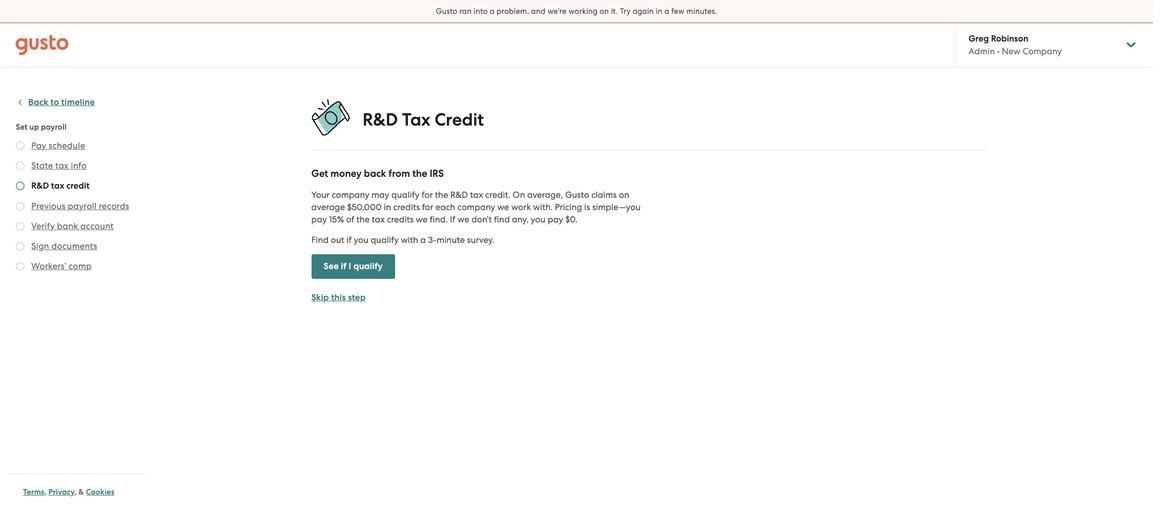 Task type: locate. For each thing, give the bounding box(es) containing it.
find
[[494, 214, 510, 225]]

0 horizontal spatial gusto
[[436, 7, 458, 16]]

gusto left ran
[[436, 7, 458, 16]]

working
[[569, 7, 598, 16]]

get
[[312, 168, 328, 180]]

credits up find out if you qualify with a 3-minute survey.
[[387, 214, 414, 225]]

1 horizontal spatial ,
[[74, 488, 77, 497]]

home image
[[15, 35, 69, 55]]

if right out
[[347, 235, 352, 245]]

it.
[[611, 7, 618, 16]]

in down may on the top left of the page
[[384, 202, 391, 212]]

gusto ran into a problem, and we're working on it. try again in a few minutes.
[[436, 7, 718, 16]]

the
[[413, 168, 428, 180], [435, 190, 449, 200], [357, 214, 370, 225]]

qualify left with on the top
[[371, 235, 399, 245]]

for
[[422, 190, 433, 200], [422, 202, 434, 212]]

1 vertical spatial on
[[619, 190, 630, 200]]

pricing
[[555, 202, 583, 212]]

may
[[372, 190, 390, 200]]

check image left pay
[[16, 142, 25, 150]]

credits
[[393, 202, 420, 212], [387, 214, 414, 225]]

a right into
[[490, 7, 495, 16]]

0 vertical spatial you
[[531, 214, 546, 225]]

check image left 'state'
[[16, 162, 25, 170]]

check image left sign at the left of the page
[[16, 242, 25, 251]]

1 vertical spatial check image
[[16, 222, 25, 231]]

0 vertical spatial check image
[[16, 142, 25, 150]]

again
[[633, 7, 654, 16]]

and
[[531, 7, 546, 16]]

bank
[[57, 221, 78, 231]]

r&d left tax
[[363, 109, 398, 130]]

check image
[[16, 162, 25, 170], [16, 182, 25, 190], [16, 202, 25, 211], [16, 262, 25, 271]]

0 vertical spatial in
[[656, 7, 663, 16]]

1 , from the left
[[44, 488, 47, 497]]

0 vertical spatial the
[[413, 168, 428, 180]]

4 check image from the top
[[16, 262, 25, 271]]

0 horizontal spatial r&d
[[31, 181, 49, 191]]

check image
[[16, 142, 25, 150], [16, 222, 25, 231], [16, 242, 25, 251]]

tax down $50,000
[[372, 214, 385, 225]]

2 vertical spatial check image
[[16, 242, 25, 251]]

1 horizontal spatial pay
[[548, 214, 564, 225]]

3 check image from the top
[[16, 202, 25, 211]]

0 horizontal spatial ,
[[44, 488, 47, 497]]

you down of
[[354, 235, 369, 245]]

pay
[[31, 141, 46, 151]]

we
[[498, 202, 510, 212], [416, 214, 428, 225], [458, 214, 470, 225]]

for down irs
[[422, 190, 433, 200]]

r&d up each
[[451, 190, 468, 200]]

, left &
[[74, 488, 77, 497]]

we right if
[[458, 214, 470, 225]]

•
[[998, 46, 1000, 56]]

0 horizontal spatial on
[[600, 7, 609, 16]]

your company may qualify for the r&d tax credit. on average, gusto claims on average $50,000 in credits for each company we work with. pricing is simple—you pay 15% of the tax credits we find. if we don't find any, you pay $0.
[[312, 190, 641, 225]]

2 horizontal spatial we
[[498, 202, 510, 212]]

credit
[[66, 181, 90, 191]]

back
[[364, 168, 386, 180]]

r&d
[[363, 109, 398, 130], [31, 181, 49, 191], [451, 190, 468, 200]]

1 horizontal spatial you
[[531, 214, 546, 225]]

company up $50,000
[[332, 190, 370, 200]]

is
[[585, 202, 591, 212]]

skip this step button
[[312, 292, 366, 304]]

1 check image from the top
[[16, 142, 25, 150]]

qualify inside your company may qualify for the r&d tax credit. on average, gusto claims on average $50,000 in credits for each company we work with. pricing is simple—you pay 15% of the tax credits we find. if we don't find any, you pay $0.
[[392, 190, 420, 200]]

1 check image from the top
[[16, 162, 25, 170]]

find out if you qualify with a 3-minute survey.
[[312, 235, 495, 245]]

1 horizontal spatial on
[[619, 190, 630, 200]]

you inside your company may qualify for the r&d tax credit. on average, gusto claims on average $50,000 in credits for each company we work with. pricing is simple—you pay 15% of the tax credits we find. if we don't find any, you pay $0.
[[531, 214, 546, 225]]

1 vertical spatial you
[[354, 235, 369, 245]]

check image left previous
[[16, 202, 25, 211]]

0 vertical spatial on
[[600, 7, 609, 16]]

on up simple—you
[[619, 190, 630, 200]]

company
[[1023, 46, 1063, 56]]

sign documents
[[31, 241, 97, 251]]

qualify right i
[[354, 261, 383, 272]]

1 vertical spatial gusto
[[566, 190, 590, 200]]

2 , from the left
[[74, 488, 77, 497]]

2 vertical spatial qualify
[[354, 261, 383, 272]]

qualify down from
[[392, 190, 420, 200]]

company up don't
[[458, 202, 496, 212]]

1 horizontal spatial payroll
[[68, 201, 97, 211]]

problem,
[[497, 7, 530, 16]]

gusto up pricing
[[566, 190, 590, 200]]

workers' comp button
[[31, 260, 92, 272]]

1 vertical spatial payroll
[[68, 201, 97, 211]]

0 horizontal spatial company
[[332, 190, 370, 200]]

1 horizontal spatial the
[[413, 168, 428, 180]]

credits up with on the top
[[393, 202, 420, 212]]

check image for sign
[[16, 242, 25, 251]]

1 horizontal spatial gusto
[[566, 190, 590, 200]]

2 horizontal spatial r&d
[[451, 190, 468, 200]]

greg
[[969, 33, 990, 44]]

claims
[[592, 190, 617, 200]]

1 vertical spatial if
[[341, 261, 347, 272]]

tax
[[402, 109, 431, 130]]

payroll down credit
[[68, 201, 97, 211]]

check image for verify
[[16, 222, 25, 231]]

gusto
[[436, 7, 458, 16], [566, 190, 590, 200]]

your
[[312, 190, 330, 200]]

check image left r&d tax credit
[[16, 182, 25, 190]]

r&d down 'state'
[[31, 181, 49, 191]]

back to timeline button
[[16, 96, 95, 109]]

payroll up pay schedule button on the left top of the page
[[41, 123, 67, 132]]

r&d inside your company may qualify for the r&d tax credit. on average, gusto claims on average $50,000 in credits for each company we work with. pricing is simple—you pay 15% of the tax credits we find. if we don't find any, you pay $0.
[[451, 190, 468, 200]]

check image left verify
[[16, 222, 25, 231]]

cookies button
[[86, 486, 115, 499]]

back to timeline
[[28, 97, 95, 108]]

greg robinson admin • new company
[[969, 33, 1063, 56]]

i
[[349, 261, 352, 272]]

1 vertical spatial in
[[384, 202, 391, 212]]

2 horizontal spatial the
[[435, 190, 449, 200]]

tax left credit
[[51, 181, 64, 191]]

2 check image from the top
[[16, 222, 25, 231]]

the left irs
[[413, 168, 428, 180]]

, left privacy link
[[44, 488, 47, 497]]

tax left the info
[[55, 161, 69, 171]]

1 horizontal spatial r&d
[[363, 109, 398, 130]]

skip this step
[[312, 292, 366, 303]]

1 vertical spatial for
[[422, 202, 434, 212]]

1 vertical spatial company
[[458, 202, 496, 212]]

see if i qualify button
[[312, 254, 395, 279]]

irs
[[430, 168, 444, 180]]

terms link
[[23, 488, 44, 497]]

you down with.
[[531, 214, 546, 225]]

see if i qualify
[[324, 261, 383, 272]]

1 vertical spatial the
[[435, 190, 449, 200]]

a left the few
[[665, 7, 670, 16]]

a left 3-
[[421, 235, 426, 245]]

you
[[531, 214, 546, 225], [354, 235, 369, 245]]

company
[[332, 190, 370, 200], [458, 202, 496, 212]]

workers'
[[31, 261, 66, 271]]

0 horizontal spatial in
[[384, 202, 391, 212]]

from
[[389, 168, 410, 180]]

credit.
[[486, 190, 511, 200]]

pay left $0.
[[548, 214, 564, 225]]

check image for state
[[16, 162, 25, 170]]

on
[[513, 190, 525, 200]]

info
[[71, 161, 87, 171]]

the up each
[[435, 190, 449, 200]]

0 vertical spatial payroll
[[41, 123, 67, 132]]

r&d for r&d tax credit
[[31, 181, 49, 191]]

gusto inside your company may qualify for the r&d tax credit. on average, gusto claims on average $50,000 in credits for each company we work with. pricing is simple—you pay 15% of the tax credits we find. if we don't find any, you pay $0.
[[566, 190, 590, 200]]

0 horizontal spatial payroll
[[41, 123, 67, 132]]

the down $50,000
[[357, 214, 370, 225]]

check image for workers'
[[16, 262, 25, 271]]

check image left workers'
[[16, 262, 25, 271]]

on
[[600, 7, 609, 16], [619, 190, 630, 200]]

pay schedule button
[[31, 139, 85, 152]]

0 horizontal spatial pay
[[312, 214, 327, 225]]

verify
[[31, 221, 55, 231]]

&
[[79, 488, 84, 497]]

we left find.
[[416, 214, 428, 225]]

2 vertical spatial the
[[357, 214, 370, 225]]

1 horizontal spatial in
[[656, 7, 663, 16]]

work
[[512, 202, 531, 212]]

in
[[656, 7, 663, 16], [384, 202, 391, 212]]

a
[[490, 7, 495, 16], [665, 7, 670, 16], [421, 235, 426, 245]]

survey.
[[467, 235, 495, 245]]

state tax info
[[31, 161, 87, 171]]

tax
[[55, 161, 69, 171], [51, 181, 64, 191], [470, 190, 483, 200], [372, 214, 385, 225]]

on left it.
[[600, 7, 609, 16]]

3 check image from the top
[[16, 242, 25, 251]]

previous payroll records
[[31, 201, 129, 211]]

documents
[[51, 241, 97, 251]]

0 horizontal spatial a
[[421, 235, 426, 245]]

see
[[324, 261, 339, 272]]

0 vertical spatial qualify
[[392, 190, 420, 200]]

tax left the credit.
[[470, 190, 483, 200]]

ran
[[460, 7, 472, 16]]

in right again at the right
[[656, 7, 663, 16]]

qualify inside button
[[354, 261, 383, 272]]

we up find
[[498, 202, 510, 212]]

if left i
[[341, 261, 347, 272]]

out
[[331, 235, 345, 245]]

pay
[[312, 214, 327, 225], [548, 214, 564, 225]]

for up find.
[[422, 202, 434, 212]]

0 vertical spatial for
[[422, 190, 433, 200]]

r&d inside 'list'
[[31, 181, 49, 191]]

this
[[331, 292, 346, 303]]

0 vertical spatial company
[[332, 190, 370, 200]]

pay down average
[[312, 214, 327, 225]]

simple—you
[[593, 202, 641, 212]]



Task type: vqa. For each thing, say whether or not it's contained in the screenshot.
skip this step
yes



Task type: describe. For each thing, give the bounding box(es) containing it.
3-
[[428, 235, 437, 245]]

privacy link
[[48, 488, 74, 497]]

payroll inside button
[[68, 201, 97, 211]]

average,
[[528, 190, 563, 200]]

get money back from the irs
[[312, 168, 444, 180]]

records
[[99, 201, 129, 211]]

back
[[28, 97, 48, 108]]

0 vertical spatial gusto
[[436, 7, 458, 16]]

0 vertical spatial if
[[347, 235, 352, 245]]

previous
[[31, 201, 66, 211]]

r&d tax credit
[[363, 109, 484, 130]]

1 vertical spatial credits
[[387, 214, 414, 225]]

2 pay from the left
[[548, 214, 564, 225]]

r&d tax credit
[[31, 181, 90, 191]]

money
[[331, 168, 362, 180]]

find.
[[430, 214, 448, 225]]

previous payroll records button
[[31, 200, 129, 212]]

account
[[80, 221, 114, 231]]

1 horizontal spatial a
[[490, 7, 495, 16]]

cookies
[[86, 488, 115, 497]]

if
[[450, 214, 456, 225]]

in inside your company may qualify for the r&d tax credit. on average, gusto claims on average $50,000 in credits for each company we work with. pricing is simple—you pay 15% of the tax credits we find. if we don't find any, you pay $0.
[[384, 202, 391, 212]]

2 check image from the top
[[16, 182, 25, 190]]

credit
[[435, 109, 484, 130]]

1 horizontal spatial we
[[458, 214, 470, 225]]

of
[[346, 214, 355, 225]]

schedule
[[49, 141, 85, 151]]

0 horizontal spatial we
[[416, 214, 428, 225]]

any,
[[512, 214, 529, 225]]

verify bank account
[[31, 221, 114, 231]]

comp
[[69, 261, 92, 271]]

new
[[1003, 46, 1021, 56]]

step
[[348, 292, 366, 303]]

if inside button
[[341, 261, 347, 272]]

check image for previous
[[16, 202, 25, 211]]

1 vertical spatial qualify
[[371, 235, 399, 245]]

qualify for may
[[392, 190, 420, 200]]

minutes.
[[687, 7, 718, 16]]

to
[[51, 97, 59, 108]]

0 horizontal spatial you
[[354, 235, 369, 245]]

find
[[312, 235, 329, 245]]

up
[[29, 123, 39, 132]]

$0.
[[566, 214, 578, 225]]

qualify for i
[[354, 261, 383, 272]]

sign
[[31, 241, 49, 251]]

skip
[[312, 292, 329, 303]]

2 horizontal spatial a
[[665, 7, 670, 16]]

minute
[[437, 235, 465, 245]]

each
[[436, 202, 456, 212]]

with.
[[534, 202, 553, 212]]

try
[[620, 7, 631, 16]]

into
[[474, 7, 488, 16]]

average
[[312, 202, 345, 212]]

0 horizontal spatial the
[[357, 214, 370, 225]]

terms
[[23, 488, 44, 497]]

verify bank account button
[[31, 220, 114, 232]]

r&d for r&d tax credit
[[363, 109, 398, 130]]

check image for pay
[[16, 142, 25, 150]]

tax inside button
[[55, 161, 69, 171]]

pay schedule
[[31, 141, 85, 151]]

terms , privacy , & cookies
[[23, 488, 115, 497]]

sign documents button
[[31, 240, 97, 252]]

we're
[[548, 7, 567, 16]]

set
[[16, 123, 28, 132]]

1 pay from the left
[[312, 214, 327, 225]]

with
[[401, 235, 419, 245]]

don't
[[472, 214, 492, 225]]

workers' comp
[[31, 261, 92, 271]]

r&d tax credit list
[[16, 139, 142, 274]]

privacy
[[48, 488, 74, 497]]

state tax info button
[[31, 160, 87, 172]]

15%
[[329, 214, 344, 225]]

on inside your company may qualify for the r&d tax credit. on average, gusto claims on average $50,000 in credits for each company we work with. pricing is simple—you pay 15% of the tax credits we find. if we don't find any, you pay $0.
[[619, 190, 630, 200]]

0 vertical spatial credits
[[393, 202, 420, 212]]

timeline
[[61, 97, 95, 108]]

admin
[[969, 46, 996, 56]]

robinson
[[992, 33, 1029, 44]]

state
[[31, 161, 53, 171]]

$50,000
[[347, 202, 382, 212]]

set up payroll
[[16, 123, 67, 132]]

1 horizontal spatial company
[[458, 202, 496, 212]]

few
[[672, 7, 685, 16]]



